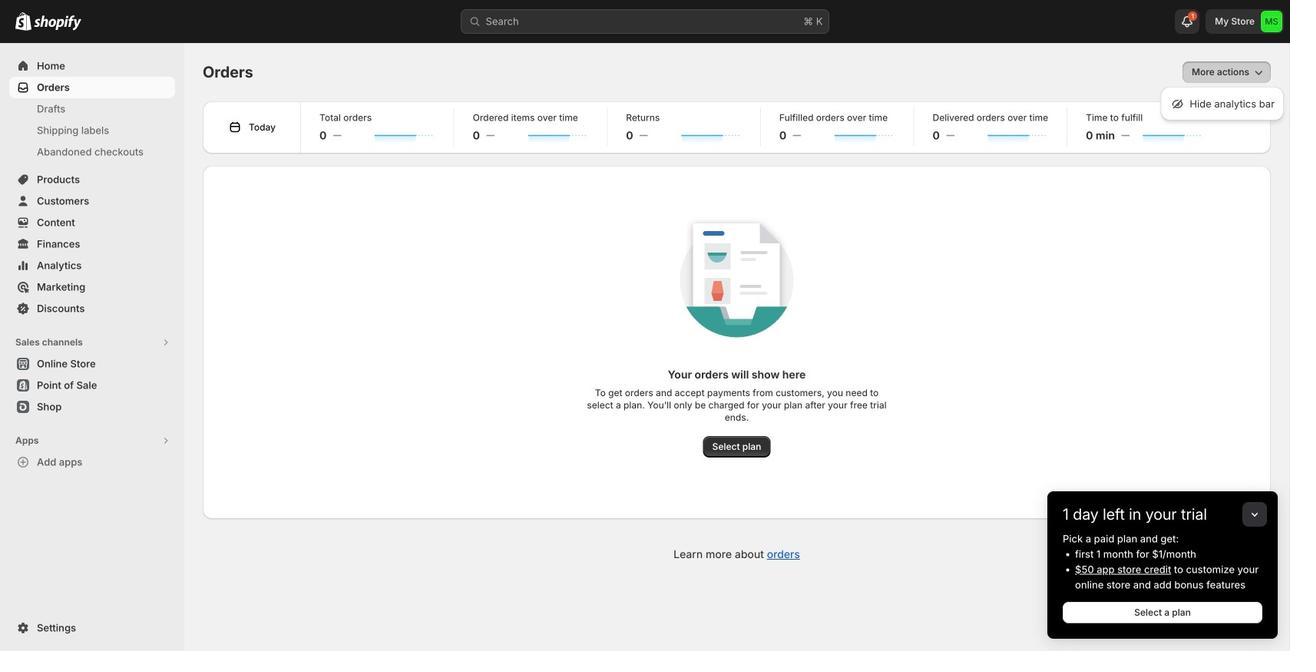 Task type: vqa. For each thing, say whether or not it's contained in the screenshot.
Shopify image
yes



Task type: locate. For each thing, give the bounding box(es) containing it.
my store image
[[1261, 11, 1283, 32]]

shopify image
[[15, 12, 31, 31]]

shopify image
[[34, 15, 81, 31]]



